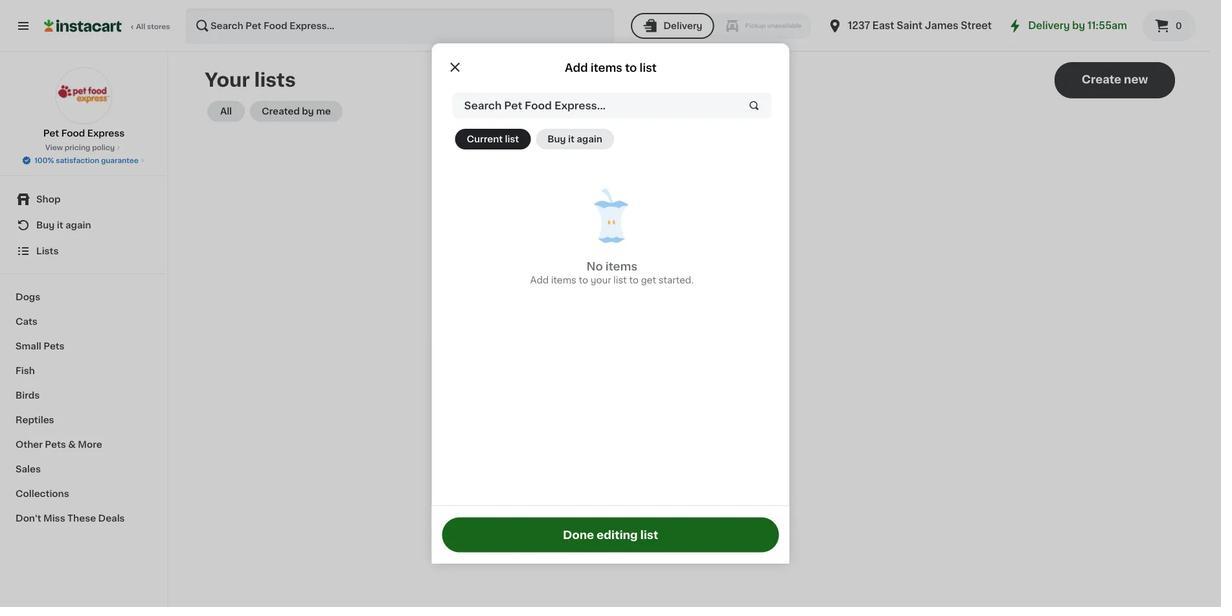 Task type: vqa. For each thing, say whether or not it's contained in the screenshot.
AND within the Klarna places a temporary authorization hold on your bank account after you complete a purchase. It can take up to 24 hours for an authorization hold to lift after a failed or canceled Klarna purchase and up to a week to show up in your bank/financial institution.
no



Task type: locate. For each thing, give the bounding box(es) containing it.
1 horizontal spatial food
[[525, 100, 552, 111]]

lists
[[254, 71, 296, 89], [677, 269, 701, 280]]

0 vertical spatial again
[[577, 135, 603, 144]]

lists down buy it again link
[[36, 247, 59, 256]]

100% satisfaction guarantee
[[34, 157, 139, 164]]

1 horizontal spatial lists
[[677, 269, 701, 280]]

create
[[654, 283, 684, 292]]

buy it again down shop
[[36, 221, 91, 230]]

1 horizontal spatial all
[[220, 107, 232, 116]]

new
[[1124, 74, 1148, 85]]

again
[[577, 135, 603, 144], [65, 221, 91, 230]]

pets left the &
[[45, 441, 66, 450]]

to left your
[[579, 276, 588, 285]]

sales link
[[8, 457, 160, 482]]

lists up "created"
[[254, 71, 296, 89]]

by
[[1072, 21, 1085, 30], [302, 107, 314, 116]]

1 horizontal spatial again
[[577, 135, 603, 144]]

lists
[[36, 247, 59, 256], [611, 283, 633, 292]]

again down express...
[[577, 135, 603, 144]]

here.
[[746, 283, 769, 292]]

cats link
[[8, 310, 160, 334]]

collections
[[16, 490, 69, 499]]

express...
[[555, 100, 606, 111]]

delivery button
[[631, 13, 714, 39]]

1 vertical spatial lists
[[611, 283, 633, 292]]

lists link
[[8, 238, 160, 264]]

pet food express logo image
[[55, 67, 112, 124]]

satisfaction
[[56, 157, 99, 164]]

buy down search pet food express...
[[548, 135, 566, 144]]

1 vertical spatial it
[[57, 221, 63, 230]]

to left get
[[629, 276, 639, 285]]

lists inside no lists yet lists you create will be saved here.
[[611, 283, 633, 292]]

list right your
[[614, 276, 627, 285]]

0 vertical spatial food
[[525, 100, 552, 111]]

view
[[45, 144, 63, 151]]

it down shop
[[57, 221, 63, 230]]

all button
[[207, 101, 245, 122]]

0 vertical spatial lists
[[254, 71, 296, 89]]

get
[[641, 276, 656, 285]]

by left 11:55am
[[1072, 21, 1085, 30]]

all left stores
[[136, 23, 145, 30]]

list right current
[[505, 135, 519, 144]]

0 horizontal spatial food
[[61, 129, 85, 138]]

buy inside button
[[548, 135, 566, 144]]

0 horizontal spatial it
[[57, 221, 63, 230]]

lists for your
[[254, 71, 296, 89]]

0 vertical spatial by
[[1072, 21, 1085, 30]]

1 vertical spatial items
[[606, 261, 638, 272]]

1 vertical spatial all
[[220, 107, 232, 116]]

list down delivery button at top right
[[640, 63, 657, 74]]

current
[[467, 135, 503, 144]]

it
[[568, 135, 575, 144], [57, 221, 63, 230]]

pets for small
[[44, 342, 65, 351]]

pet
[[504, 100, 522, 111], [43, 129, 59, 138]]

0 horizontal spatial by
[[302, 107, 314, 116]]

0 vertical spatial buy
[[548, 135, 566, 144]]

fish
[[16, 367, 35, 376]]

pricing
[[65, 144, 90, 151]]

1 horizontal spatial no
[[658, 269, 674, 280]]

0 vertical spatial items
[[591, 63, 623, 74]]

0 vertical spatial all
[[136, 23, 145, 30]]

delivery for delivery by 11:55am
[[1028, 21, 1070, 30]]

items for no
[[606, 261, 638, 272]]

small
[[16, 342, 41, 351]]

1 vertical spatial buy
[[36, 221, 55, 230]]

pet up view
[[43, 129, 59, 138]]

items
[[591, 63, 623, 74], [606, 261, 638, 272], [551, 276, 577, 285]]

1 vertical spatial by
[[302, 107, 314, 116]]

policy
[[92, 144, 115, 151]]

pets inside other pets & more 'link'
[[45, 441, 66, 450]]

will
[[686, 283, 701, 292]]

search
[[464, 100, 502, 111]]

0 horizontal spatial lists
[[254, 71, 296, 89]]

all inside "button"
[[220, 107, 232, 116]]

buy it again down express...
[[548, 135, 603, 144]]

list
[[640, 63, 657, 74], [505, 135, 519, 144], [614, 276, 627, 285], [641, 530, 658, 541]]

express
[[87, 129, 125, 138]]

no up your
[[587, 261, 603, 272]]

1 horizontal spatial buy
[[548, 135, 566, 144]]

list right editing
[[641, 530, 658, 541]]

done
[[563, 530, 594, 541]]

food inside button
[[525, 100, 552, 111]]

items left your
[[551, 276, 577, 285]]

1 horizontal spatial buy it again
[[548, 135, 603, 144]]

it down express...
[[568, 135, 575, 144]]

deals
[[98, 514, 125, 524]]

saint
[[897, 21, 923, 30]]

shop link
[[8, 187, 160, 213]]

1237 east saint james street button
[[828, 8, 992, 44]]

lists inside no lists yet lists you create will be saved here.
[[677, 269, 701, 280]]

me
[[316, 107, 331, 116]]

list inside no items add items to your list to get started.
[[614, 276, 627, 285]]

0 vertical spatial buy it again
[[548, 135, 603, 144]]

1 vertical spatial pets
[[45, 441, 66, 450]]

food left express...
[[525, 100, 552, 111]]

list inside the done editing list button
[[641, 530, 658, 541]]

1 vertical spatial lists
[[677, 269, 701, 280]]

add left your
[[530, 276, 549, 285]]

0 horizontal spatial delivery
[[664, 21, 703, 30]]

0 horizontal spatial again
[[65, 221, 91, 230]]

items up search pet food express... button on the top of page
[[591, 63, 623, 74]]

service type group
[[631, 13, 812, 39]]

buy it again link
[[8, 213, 160, 238]]

1 horizontal spatial delivery
[[1028, 21, 1070, 30]]

0 horizontal spatial lists
[[36, 247, 59, 256]]

0 vertical spatial it
[[568, 135, 575, 144]]

buy it again
[[548, 135, 603, 144], [36, 221, 91, 230]]

None search field
[[185, 8, 614, 44]]

0 horizontal spatial add
[[530, 276, 549, 285]]

0 horizontal spatial all
[[136, 23, 145, 30]]

food
[[525, 100, 552, 111], [61, 129, 85, 138]]

add
[[565, 63, 588, 74], [530, 276, 549, 285]]

0 vertical spatial add
[[565, 63, 588, 74]]

by inside button
[[302, 107, 314, 116]]

pet inside button
[[504, 100, 522, 111]]

no inside no items add items to your list to get started.
[[587, 261, 603, 272]]

no for no items
[[587, 261, 603, 272]]

delivery inside button
[[664, 21, 703, 30]]

no items add items to your list to get started.
[[530, 261, 694, 285]]

food up pricing
[[61, 129, 85, 138]]

all down your
[[220, 107, 232, 116]]

2 vertical spatial items
[[551, 276, 577, 285]]

11:55am
[[1088, 21, 1127, 30]]

these
[[67, 514, 96, 524]]

again up lists link
[[65, 221, 91, 230]]

your
[[205, 71, 250, 89]]

0 vertical spatial pets
[[44, 342, 65, 351]]

created by me
[[262, 107, 331, 116]]

birds link
[[8, 384, 160, 408]]

pets
[[44, 342, 65, 351], [45, 441, 66, 450]]

no
[[587, 261, 603, 272], [658, 269, 674, 280]]

1 horizontal spatial by
[[1072, 21, 1085, 30]]

0 horizontal spatial buy it again
[[36, 221, 91, 230]]

started.
[[659, 276, 694, 285]]

by for delivery
[[1072, 21, 1085, 30]]

by left me
[[302, 107, 314, 116]]

small pets
[[16, 342, 65, 351]]

items up your
[[606, 261, 638, 272]]

1 horizontal spatial lists
[[611, 283, 633, 292]]

lists up will
[[677, 269, 701, 280]]

0
[[1176, 21, 1182, 30]]

0 horizontal spatial no
[[587, 261, 603, 272]]

1237
[[848, 21, 870, 30]]

delivery for delivery
[[664, 21, 703, 30]]

1 vertical spatial add
[[530, 276, 549, 285]]

pets right small
[[44, 342, 65, 351]]

delivery
[[1028, 21, 1070, 30], [664, 21, 703, 30]]

no inside no lists yet lists you create will be saved here.
[[658, 269, 674, 280]]

buy it again inside buy it again button
[[548, 135, 603, 144]]

1 horizontal spatial pet
[[504, 100, 522, 111]]

cats
[[16, 317, 38, 327]]

lists left you
[[611, 283, 633, 292]]

1 vertical spatial food
[[61, 129, 85, 138]]

no up create
[[658, 269, 674, 280]]

all
[[136, 23, 145, 30], [220, 107, 232, 116]]

pet food express link
[[43, 67, 125, 140]]

buy it again inside buy it again link
[[36, 221, 91, 230]]

list inside current list button
[[505, 135, 519, 144]]

buy down shop
[[36, 221, 55, 230]]

0 horizontal spatial pet
[[43, 129, 59, 138]]

1 vertical spatial buy it again
[[36, 221, 91, 230]]

1 horizontal spatial add
[[565, 63, 588, 74]]

other pets & more link
[[8, 433, 160, 457]]

pet right search
[[504, 100, 522, 111]]

small pets link
[[8, 334, 160, 359]]

0 vertical spatial pet
[[504, 100, 522, 111]]

search pet food express...
[[464, 100, 606, 111]]

1 horizontal spatial it
[[568, 135, 575, 144]]

all for all stores
[[136, 23, 145, 30]]

pets inside 'small pets' link
[[44, 342, 65, 351]]

add up express...
[[565, 63, 588, 74]]

0 horizontal spatial buy
[[36, 221, 55, 230]]

100% satisfaction guarantee button
[[21, 153, 146, 166]]



Task type: describe. For each thing, give the bounding box(es) containing it.
stores
[[147, 23, 170, 30]]

collections link
[[8, 482, 160, 507]]

current list button
[[455, 129, 531, 150]]

by for created
[[302, 107, 314, 116]]

done editing list
[[563, 530, 658, 541]]

editing
[[597, 530, 638, 541]]

delivery by 11:55am
[[1028, 21, 1127, 30]]

all for all
[[220, 107, 232, 116]]

reptiles link
[[8, 408, 160, 433]]

list_add_items dialog
[[432, 43, 790, 564]]

again inside button
[[577, 135, 603, 144]]

sales
[[16, 465, 41, 474]]

1237 east saint james street
[[848, 21, 992, 30]]

create
[[1082, 74, 1122, 85]]

all stores
[[136, 23, 170, 30]]

saved
[[717, 283, 744, 292]]

100%
[[34, 157, 54, 164]]

you
[[635, 283, 652, 292]]

don't miss these deals
[[16, 514, 125, 524]]

it inside button
[[568, 135, 575, 144]]

created
[[262, 107, 300, 116]]

buy it again button
[[536, 129, 614, 150]]

pets for other
[[45, 441, 66, 450]]

&
[[68, 441, 76, 450]]

current list
[[467, 135, 519, 144]]

add items to list
[[565, 63, 657, 74]]

other
[[16, 441, 43, 450]]

created by me button
[[250, 101, 343, 122]]

all stores link
[[44, 8, 171, 44]]

birds
[[16, 391, 40, 400]]

view pricing policy
[[45, 144, 115, 151]]

more
[[78, 441, 102, 450]]

lists for no
[[677, 269, 701, 280]]

instacart logo image
[[44, 18, 122, 34]]

james
[[925, 21, 959, 30]]

to up search pet food express... button on the top of page
[[625, 63, 637, 74]]

0 button
[[1143, 10, 1196, 41]]

guarantee
[[101, 157, 139, 164]]

0 vertical spatial lists
[[36, 247, 59, 256]]

create new
[[1082, 74, 1148, 85]]

dogs
[[16, 293, 40, 302]]

be
[[703, 283, 715, 292]]

miss
[[43, 514, 65, 524]]

1 vertical spatial pet
[[43, 129, 59, 138]]

your lists
[[205, 71, 296, 89]]

east
[[873, 21, 895, 30]]

done editing list button
[[442, 518, 779, 553]]

your
[[591, 276, 611, 285]]

add inside no items add items to your list to get started.
[[530, 276, 549, 285]]

don't miss these deals link
[[8, 507, 160, 531]]

shop
[[36, 195, 61, 204]]

don't
[[16, 514, 41, 524]]

fish link
[[8, 359, 160, 384]]

street
[[961, 21, 992, 30]]

create new button
[[1055, 62, 1175, 98]]

view pricing policy link
[[45, 143, 123, 153]]

other pets & more
[[16, 441, 102, 450]]

reptiles
[[16, 416, 54, 425]]

search pet food express... button
[[453, 93, 772, 119]]

delivery by 11:55am link
[[1008, 18, 1127, 34]]

yet
[[703, 269, 722, 280]]

no lists yet lists you create will be saved here.
[[611, 269, 769, 292]]

dogs link
[[8, 285, 160, 310]]

pet food express
[[43, 129, 125, 138]]

1 vertical spatial again
[[65, 221, 91, 230]]

no for no lists yet
[[658, 269, 674, 280]]

items for add
[[591, 63, 623, 74]]



